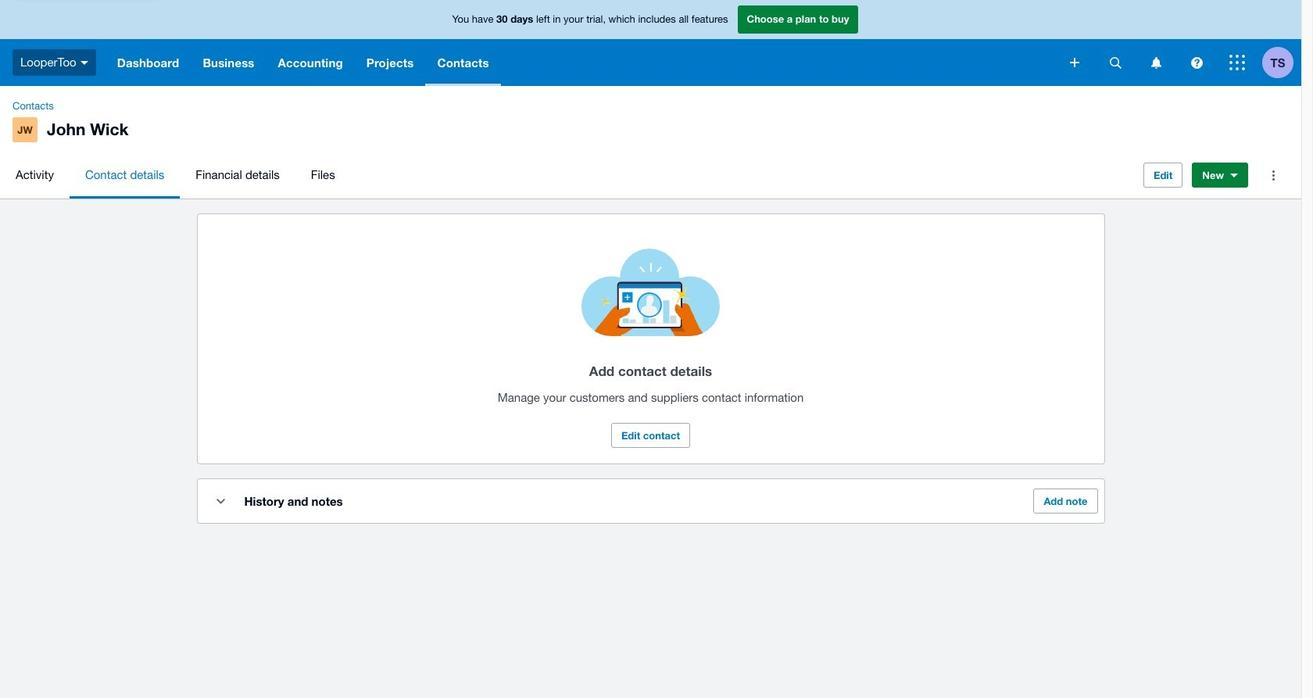 Task type: describe. For each thing, give the bounding box(es) containing it.
1 horizontal spatial svg image
[[1152, 57, 1162, 68]]

0 horizontal spatial svg image
[[80, 61, 88, 65]]



Task type: locate. For each thing, give the bounding box(es) containing it.
banner
[[0, 0, 1302, 86]]

actions menu image
[[1258, 160, 1290, 191]]

toggle image
[[217, 499, 225, 504]]

heading
[[498, 361, 804, 383]]

menu
[[0, 152, 1132, 199]]

svg image
[[1230, 55, 1246, 70], [1110, 57, 1122, 68], [1191, 57, 1203, 68], [1071, 58, 1080, 67]]

svg image
[[1152, 57, 1162, 68], [80, 61, 88, 65]]



Task type: vqa. For each thing, say whether or not it's contained in the screenshot.
header icon
no



